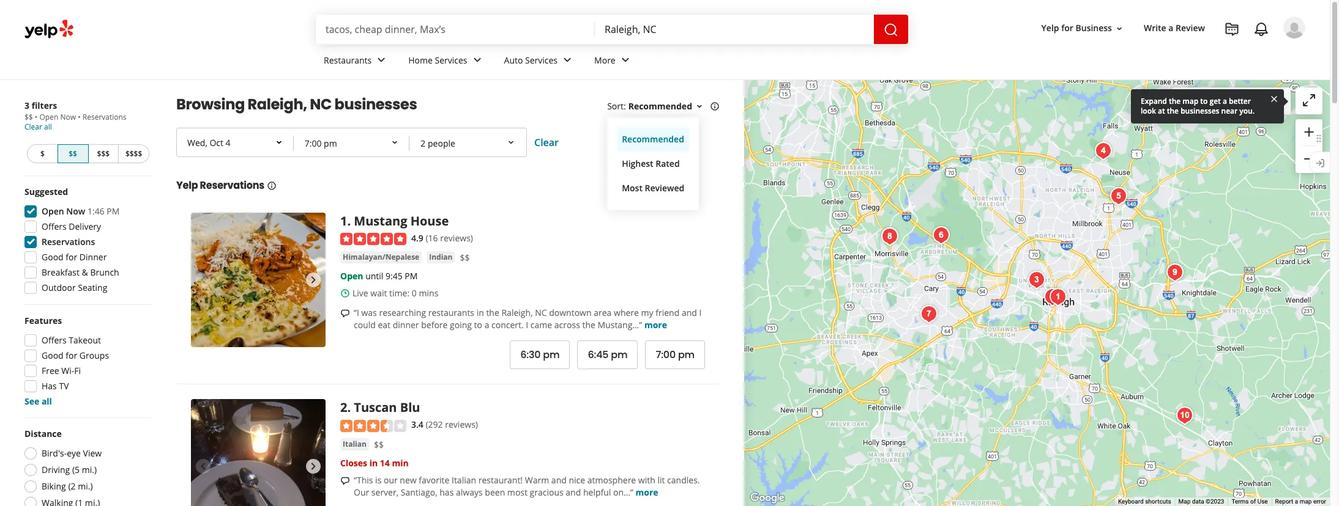 Task type: vqa. For each thing, say whether or not it's contained in the screenshot.
the rightmost Availability
no



Task type: locate. For each thing, give the bounding box(es) containing it.
recommended
[[628, 100, 692, 112], [622, 133, 684, 145]]

0 vertical spatial offers
[[42, 221, 67, 233]]

$$
[[24, 112, 33, 122], [69, 149, 77, 159], [460, 252, 470, 264], [374, 439, 384, 451]]

reviews) right the (16
[[440, 233, 473, 244]]

0 vertical spatial slideshow element
[[191, 213, 326, 348]]

0 vertical spatial and
[[682, 308, 697, 319]]

0 horizontal spatial pm
[[107, 206, 120, 217]]

slideshow element
[[191, 213, 326, 348], [191, 400, 326, 507]]

• up the $$ button
[[78, 112, 81, 122]]

1 vertical spatial group
[[21, 186, 152, 298]]

open
[[39, 112, 58, 122], [42, 206, 64, 217], [340, 271, 363, 282]]

raleigh, up concert.
[[502, 308, 533, 319]]

0 horizontal spatial in
[[370, 458, 378, 469]]

map region
[[646, 25, 1339, 507]]

to right going
[[474, 320, 482, 331]]

for up breakfast & brunch
[[66, 252, 77, 263]]

italian inside "this is our new favorite italian restaurant! warm and nice atmosphere with lit candles. our server, santiago, has always been most gracious and helpful on…"
[[452, 475, 476, 487]]

mins
[[419, 288, 438, 300]]

mi.)
[[82, 465, 97, 476], [78, 481, 93, 493]]

16 info v2 image right 16 chevron down v2 icon
[[710, 102, 720, 111]]

nc up time field
[[310, 94, 332, 114]]

pm inside 6:30 pm link
[[543, 349, 560, 363]]

i right friend
[[699, 308, 702, 319]]

to left get
[[1201, 96, 1208, 107]]

0 vertical spatial reservations
[[83, 112, 126, 122]]

$$ down 3 on the left top of the page
[[24, 112, 33, 122]]

before
[[421, 320, 448, 331]]

1 horizontal spatial to
[[1201, 96, 1208, 107]]

2 horizontal spatial map
[[1300, 499, 1312, 506]]

2 vertical spatial open
[[340, 271, 363, 282]]

open down filters
[[39, 112, 58, 122]]

services for auto services
[[525, 54, 558, 66]]

1 horizontal spatial applebee's grill + bar image
[[1163, 260, 1187, 285]]

16 info v2 image right yelp reservations
[[267, 181, 277, 191]]

slideshow element for 1
[[191, 213, 326, 348]]

all down filters
[[44, 122, 52, 132]]

more link
[[585, 44, 643, 80]]

1 horizontal spatial pm
[[405, 271, 418, 282]]

0 vertical spatial for
[[1062, 22, 1074, 34]]

and up gracious
[[551, 475, 567, 487]]

0 vertical spatial italian
[[343, 439, 367, 450]]

1 vertical spatial slideshow element
[[191, 400, 326, 507]]

2 previous image from the top
[[196, 460, 211, 475]]

and down nice
[[566, 487, 581, 499]]

more
[[645, 320, 667, 331], [636, 487, 658, 499]]

0 horizontal spatial to
[[474, 320, 482, 331]]

pm right 7:00
[[678, 349, 695, 363]]

across
[[554, 320, 580, 331]]

downtown
[[549, 308, 592, 319]]

0 vertical spatial to
[[1201, 96, 1208, 107]]

1 24 chevron down v2 image from the left
[[470, 53, 485, 68]]

a
[[1169, 22, 1174, 34], [1223, 96, 1227, 107], [485, 320, 489, 331], [1295, 499, 1298, 506]]

restaurants
[[324, 54, 372, 66]]

0 horizontal spatial services
[[435, 54, 467, 66]]

0 horizontal spatial 16 info v2 image
[[267, 181, 277, 191]]

2 . from the top
[[347, 400, 351, 417]]

slideshow element for 2
[[191, 400, 326, 507]]

0 vertical spatial group
[[1296, 119, 1323, 173]]

$$ up closes in 14 min in the bottom of the page
[[374, 439, 384, 451]]

better
[[1229, 96, 1251, 107]]

for inside button
[[1062, 22, 1074, 34]]

group containing suggested
[[21, 186, 152, 298]]

1 previous image from the top
[[196, 273, 211, 288]]

1 vertical spatial raleigh,
[[502, 308, 533, 319]]

$ button
[[27, 144, 57, 163]]

services right home
[[435, 54, 467, 66]]

"i was researching restaurants in the raleigh, nc downtown area where my friend and i could eat dinner before going to a concert. i came across the mustang…"
[[354, 308, 702, 331]]

1 . from the top
[[347, 213, 351, 230]]

reservations up '$$$' at the top of the page
[[83, 112, 126, 122]]

1 vertical spatial italian
[[452, 475, 476, 487]]

mi.) right (5
[[82, 465, 97, 476]]

16 chevron down v2 image
[[695, 102, 705, 111]]

see all button
[[24, 396, 52, 408]]

lit
[[658, 475, 665, 487]]

1 vertical spatial good
[[42, 350, 63, 362]]

0 vertical spatial pm
[[107, 206, 120, 217]]

notifications image
[[1254, 22, 1269, 37]]

. up 4.9 star rating image
[[347, 213, 351, 230]]

offers delivery
[[42, 221, 101, 233]]

1 vertical spatial more link
[[636, 487, 658, 499]]

$$ right "$"
[[69, 149, 77, 159]]

italian button
[[340, 439, 369, 451]]

1 horizontal spatial •
[[78, 112, 81, 122]]

good for good for groups
[[42, 350, 63, 362]]

home
[[408, 54, 433, 66]]

more link down my
[[645, 320, 667, 331]]

24 chevron down v2 image right auto services
[[560, 53, 575, 68]]

search image
[[884, 22, 899, 37]]

0 horizontal spatial none field
[[326, 23, 585, 36]]

2 vertical spatial for
[[66, 350, 77, 362]]

1 slideshow element from the top
[[191, 213, 326, 348]]

in inside "i was researching restaurants in the raleigh, nc downtown area where my friend and i could eat dinner before going to a concert. i came across the mustang…"
[[477, 308, 484, 319]]

write a review
[[1144, 22, 1205, 34]]

and
[[682, 308, 697, 319], [551, 475, 567, 487], [566, 487, 581, 499]]

services
[[435, 54, 467, 66], [525, 54, 558, 66]]

free
[[42, 365, 59, 377]]

more for my
[[645, 320, 667, 331]]

pm right 6:30
[[543, 349, 560, 363]]

yelp reservations
[[176, 179, 265, 193]]

royal maharaja indian kitchen image
[[878, 224, 902, 249]]

previous image for 2
[[196, 460, 211, 475]]

more link for my
[[645, 320, 667, 331]]

near
[[1222, 106, 1238, 116]]

1 horizontal spatial in
[[477, 308, 484, 319]]

clear inside the 3 filters $$ • open now • reservations clear all
[[24, 122, 42, 132]]

indian
[[429, 252, 453, 263]]

italian inside italian button
[[343, 439, 367, 450]]

1 vertical spatial reservations
[[200, 179, 265, 193]]

24 chevron down v2 image
[[470, 53, 485, 68], [560, 53, 575, 68], [618, 53, 633, 68]]

map for error
[[1300, 499, 1312, 506]]

1 horizontal spatial yelp
[[1042, 22, 1059, 34]]

server,
[[371, 487, 399, 499]]

1 horizontal spatial map
[[1237, 95, 1255, 107]]

tuscan blu image
[[1040, 285, 1065, 309]]

i left came
[[526, 320, 528, 331]]

pm right 1:46
[[107, 206, 120, 217]]

nc up came
[[535, 308, 547, 319]]

24 chevron down v2 image for auto services
[[560, 53, 575, 68]]

good for good for dinner
[[42, 252, 63, 263]]

0 vertical spatial more link
[[645, 320, 667, 331]]

time:
[[389, 288, 410, 300]]

offers for offers takeout
[[42, 335, 67, 346]]

italian up always
[[452, 475, 476, 487]]

1 horizontal spatial nc
[[535, 308, 547, 319]]

1 vertical spatial offers
[[42, 335, 67, 346]]

map right as
[[1237, 95, 1255, 107]]

offers down open now 1:46 pm
[[42, 221, 67, 233]]

businesses left 'near'
[[1181, 106, 1220, 116]]

mustang house link
[[354, 213, 449, 230]]

user actions element
[[1032, 15, 1323, 91]]

none field find
[[326, 23, 585, 36]]

7:00 pm link
[[645, 341, 705, 370]]

yelp for yelp reservations
[[176, 179, 198, 193]]

clear all link
[[24, 122, 52, 132]]

2 horizontal spatial pm
[[678, 349, 695, 363]]

report
[[1275, 499, 1294, 506]]

3 pm from the left
[[678, 349, 695, 363]]

favorite
[[419, 475, 450, 487]]

1 vertical spatial to
[[474, 320, 482, 331]]

keyboard shortcuts button
[[1118, 498, 1171, 507]]

3 24 chevron down v2 image from the left
[[618, 53, 633, 68]]

1 horizontal spatial italian
[[452, 475, 476, 487]]

live
[[353, 288, 368, 300]]

1 pm from the left
[[543, 349, 560, 363]]

4.9 star rating image
[[340, 233, 406, 246]]

1 vertical spatial .
[[347, 400, 351, 417]]

4.9 (16 reviews)
[[411, 233, 473, 244]]

pm inside 7:00 pm link
[[678, 349, 695, 363]]

reservations down offers delivery
[[42, 236, 95, 248]]

indian link
[[427, 252, 455, 264]]

report a map error link
[[1275, 499, 1327, 506]]

now right clear all link
[[60, 112, 76, 122]]

recommended inside button
[[622, 133, 684, 145]]

2 none field from the left
[[605, 23, 864, 36]]

mi.) for biking (2 mi.)
[[78, 481, 93, 493]]

in left 14
[[370, 458, 378, 469]]

map for moves
[[1237, 95, 1255, 107]]

$
[[40, 149, 45, 159]]

1 vertical spatial nc
[[535, 308, 547, 319]]

restaurant!
[[479, 475, 523, 487]]

businesses down 24 chevron down v2 icon
[[335, 94, 417, 114]]

0 horizontal spatial raleigh,
[[248, 94, 307, 114]]

1 vertical spatial recommended
[[622, 133, 684, 145]]

in right the restaurants
[[477, 308, 484, 319]]

pm right 9:45
[[405, 271, 418, 282]]

map left error
[[1300, 499, 1312, 506]]

1 vertical spatial open
[[42, 206, 64, 217]]

open down suggested
[[42, 206, 64, 217]]

services inside 'link'
[[525, 54, 558, 66]]

Find text field
[[326, 23, 585, 36]]

1 vertical spatial yelp
[[176, 179, 198, 193]]

1 offers from the top
[[42, 221, 67, 233]]

reservations inside the 3 filters $$ • open now • reservations clear all
[[83, 112, 126, 122]]

indian button
[[427, 252, 455, 264]]

breakfast & brunch
[[42, 267, 119, 279]]

2 good from the top
[[42, 350, 63, 362]]

and right friend
[[682, 308, 697, 319]]

good up free
[[42, 350, 63, 362]]

expand
[[1141, 96, 1167, 107]]

brunch
[[90, 267, 119, 279]]

1 good from the top
[[42, 252, 63, 263]]

0 vertical spatial mi.)
[[82, 465, 97, 476]]

24 chevron down v2 image inside more link
[[618, 53, 633, 68]]

• down filters
[[35, 112, 38, 122]]

nc inside "i was researching restaurants in the raleigh, nc downtown area where my friend and i could eat dinner before going to a concert. i came across the mustang…"
[[535, 308, 547, 319]]

as
[[1226, 95, 1235, 107]]

0 horizontal spatial map
[[1183, 96, 1199, 107]]

map inside expand the map to get a better look at the businesses near you.
[[1183, 96, 1199, 107]]

recommended up recommended button
[[628, 100, 692, 112]]

more down my
[[645, 320, 667, 331]]

0 horizontal spatial clear
[[24, 122, 42, 132]]

2 slideshow element from the top
[[191, 400, 326, 507]]

24 chevron down v2 image right more
[[618, 53, 633, 68]]

pm for 7:00 pm
[[678, 349, 695, 363]]

0 vertical spatial .
[[347, 213, 351, 230]]

seating
[[78, 282, 107, 294]]

open up 16 clock v2 icon
[[340, 271, 363, 282]]

16 info v2 image
[[710, 102, 720, 111], [267, 181, 277, 191]]

reservations down select a date text field at the top
[[200, 179, 265, 193]]

1 vertical spatial mi.)
[[78, 481, 93, 493]]

1 horizontal spatial 16 info v2 image
[[710, 102, 720, 111]]

a left concert.
[[485, 320, 489, 331]]

going
[[450, 320, 472, 331]]

now up offers delivery
[[66, 206, 85, 217]]

map left get
[[1183, 96, 1199, 107]]

pm inside 6:45 pm link
[[611, 349, 628, 363]]

all right see
[[42, 396, 52, 408]]

write a review link
[[1139, 17, 1210, 39]]

recommended up highest rated at the top
[[622, 133, 684, 145]]

1 horizontal spatial services
[[525, 54, 558, 66]]

1 horizontal spatial businesses
[[1181, 106, 1220, 116]]

for down offers takeout at the bottom left
[[66, 350, 77, 362]]

candles.
[[667, 475, 700, 487]]

2 • from the left
[[78, 112, 81, 122]]

1 horizontal spatial i
[[699, 308, 702, 319]]

1 horizontal spatial pm
[[611, 349, 628, 363]]

0 vertical spatial good
[[42, 252, 63, 263]]

2 services from the left
[[525, 54, 558, 66]]

until
[[366, 271, 383, 282]]

0 horizontal spatial italian
[[343, 439, 367, 450]]

italian link
[[340, 439, 369, 451]]

expand the map to get a better look at the businesses near you. tooltip
[[1131, 89, 1284, 124]]

rated
[[656, 158, 680, 170]]

0 vertical spatial recommended
[[628, 100, 692, 112]]

2 vertical spatial reservations
[[42, 236, 95, 248]]

warm
[[525, 475, 549, 487]]

1 horizontal spatial 24 chevron down v2 image
[[560, 53, 575, 68]]

business categories element
[[314, 44, 1306, 80]]

recommended for recommended button
[[622, 133, 684, 145]]

terms of use link
[[1232, 499, 1268, 506]]

get
[[1210, 96, 1221, 107]]

reviews) for 1 . mustang house
[[440, 233, 473, 244]]

expand map image
[[1302, 93, 1317, 108]]

0 vertical spatial previous image
[[196, 273, 211, 288]]

reviews) right (292
[[445, 420, 478, 431]]

1 horizontal spatial raleigh,
[[502, 308, 533, 319]]

1 vertical spatial all
[[42, 396, 52, 408]]

google image
[[747, 491, 788, 507]]

24 chevron down v2 image for more
[[618, 53, 633, 68]]

2 offers from the top
[[42, 335, 67, 346]]

0 horizontal spatial •
[[35, 112, 38, 122]]

applebee's grill + bar image
[[1106, 184, 1131, 208], [1163, 260, 1187, 285]]

1 horizontal spatial clear
[[534, 136, 559, 149]]

more down with
[[636, 487, 658, 499]]

1 services from the left
[[435, 54, 467, 66]]

pm right '6:45'
[[611, 349, 628, 363]]

0 vertical spatial applebee's grill + bar image
[[1106, 184, 1131, 208]]

1 vertical spatial previous image
[[196, 460, 211, 475]]

. left tuscan
[[347, 400, 351, 417]]

i
[[699, 308, 702, 319], [526, 320, 528, 331]]

concert.
[[492, 320, 524, 331]]

moves
[[1257, 95, 1284, 107]]

0 horizontal spatial pm
[[543, 349, 560, 363]]

open for open now 1:46 pm
[[42, 206, 64, 217]]

came
[[531, 320, 552, 331]]

0 vertical spatial 16 info v2 image
[[710, 102, 720, 111]]

2 24 chevron down v2 image from the left
[[560, 53, 575, 68]]

terms of use
[[1232, 499, 1268, 506]]

0 vertical spatial yelp
[[1042, 22, 1059, 34]]

report a map error
[[1275, 499, 1327, 506]]

italian up closes
[[343, 439, 367, 450]]

None field
[[326, 23, 585, 36], [605, 23, 864, 36]]

0 horizontal spatial 24 chevron down v2 image
[[470, 53, 485, 68]]

previous image
[[196, 273, 211, 288], [196, 460, 211, 475]]

yelp inside button
[[1042, 22, 1059, 34]]

3.4 (292 reviews)
[[411, 420, 478, 431]]

16 speech v2 image
[[340, 477, 350, 486]]

reviews) for 2 . tuscan blu
[[445, 420, 478, 431]]

0 vertical spatial open
[[39, 112, 58, 122]]

0 vertical spatial all
[[44, 122, 52, 132]]

1 vertical spatial for
[[66, 252, 77, 263]]

a right get
[[1223, 96, 1227, 107]]

himalayan/nepalese
[[343, 252, 419, 263]]

option group
[[21, 429, 152, 507]]

0 vertical spatial more
[[645, 320, 667, 331]]

all
[[44, 122, 52, 132], [42, 396, 52, 408]]

services right auto
[[525, 54, 558, 66]]

totopos street food and tequila image
[[917, 302, 941, 327]]

more link down with
[[636, 487, 658, 499]]

0 vertical spatial nc
[[310, 94, 332, 114]]

0 vertical spatial reviews)
[[440, 233, 473, 244]]

close image
[[1270, 93, 1279, 104]]

1 vertical spatial reviews)
[[445, 420, 478, 431]]

0 horizontal spatial businesses
[[335, 94, 417, 114]]

1 horizontal spatial none field
[[605, 23, 864, 36]]

more for with
[[636, 487, 658, 499]]

mustang house image
[[1046, 285, 1070, 309]]

previous image for 1
[[196, 273, 211, 288]]

0 vertical spatial i
[[699, 308, 702, 319]]

1 vertical spatial now
[[66, 206, 85, 217]]

offers down features
[[42, 335, 67, 346]]

now
[[60, 112, 76, 122], [66, 206, 85, 217]]

most reviewed button
[[617, 176, 689, 201]]

0 vertical spatial in
[[477, 308, 484, 319]]

None search field
[[316, 15, 911, 44]]

&
[[82, 267, 88, 279]]

features
[[24, 315, 62, 327]]

0 horizontal spatial yelp
[[176, 179, 198, 193]]

group containing features
[[21, 315, 152, 408]]

2 pm from the left
[[611, 349, 628, 363]]

24 chevron down v2 image for home services
[[470, 53, 485, 68]]

1 vertical spatial i
[[526, 320, 528, 331]]

0 horizontal spatial applebee's grill + bar image
[[1106, 184, 1131, 208]]

good up breakfast
[[42, 252, 63, 263]]

next image
[[306, 273, 321, 288]]

2 . tuscan blu
[[340, 400, 420, 417]]

raleigh, up select a date text field at the top
[[248, 94, 307, 114]]

helpful
[[583, 487, 611, 499]]

1 vertical spatial more
[[636, 487, 658, 499]]

cj b. image
[[1284, 17, 1306, 39]]

open until 9:45 pm
[[340, 271, 418, 282]]

24 chevron down v2 image left auto
[[470, 53, 485, 68]]

24 chevron down v2 image inside auto services 'link'
[[560, 53, 575, 68]]

1 none field from the left
[[326, 23, 585, 36]]

driving (5 mi.)
[[42, 465, 97, 476]]

group
[[1296, 119, 1323, 173], [21, 186, 152, 298], [21, 315, 152, 408]]

himalayan/nepalese button
[[340, 252, 422, 264]]

1 vertical spatial clear
[[534, 136, 559, 149]]

0 vertical spatial clear
[[24, 122, 42, 132]]

2 vertical spatial group
[[21, 315, 152, 408]]

distance
[[24, 429, 62, 440]]

1 vertical spatial in
[[370, 458, 378, 469]]

24 chevron down v2 image inside home services link
[[470, 53, 485, 68]]

2 horizontal spatial 24 chevron down v2 image
[[618, 53, 633, 68]]

pm for 6:30 pm
[[543, 349, 560, 363]]

recommended button
[[628, 100, 705, 112]]

1 vertical spatial pm
[[405, 271, 418, 282]]

$$ right indian 'link'
[[460, 252, 470, 264]]

0 vertical spatial now
[[60, 112, 76, 122]]

for left business
[[1062, 22, 1074, 34]]

raleigh, inside "i was researching restaurants in the raleigh, nc downtown area where my friend and i could eat dinner before going to a concert. i came across the mustang…"
[[502, 308, 533, 319]]

0 vertical spatial raleigh,
[[248, 94, 307, 114]]

pm inside group
[[107, 206, 120, 217]]

mi.) right (2
[[78, 481, 93, 493]]

$$ inside button
[[69, 149, 77, 159]]



Task type: describe. For each thing, give the bounding box(es) containing it.
home services
[[408, 54, 467, 66]]

"this
[[354, 475, 373, 487]]

zoom in image
[[1302, 125, 1317, 139]]

pm for 6:45 pm
[[611, 349, 628, 363]]

1
[[340, 213, 347, 230]]

auto services
[[504, 54, 558, 66]]

sort:
[[607, 100, 626, 112]]

mustang
[[354, 213, 407, 230]]

is
[[375, 475, 382, 487]]

with
[[638, 475, 656, 487]]

has tv
[[42, 381, 69, 392]]

highest rated button
[[617, 152, 689, 176]]

open inside the 3 filters $$ • open now • reservations clear all
[[39, 112, 58, 122]]

been
[[485, 487, 505, 499]]

for for business
[[1062, 22, 1074, 34]]

a inside expand the map to get a better look at the businesses near you.
[[1223, 96, 1227, 107]]

min
[[392, 458, 409, 469]]

"i
[[354, 308, 359, 319]]

Select a date text field
[[178, 129, 294, 156]]

1 vertical spatial and
[[551, 475, 567, 487]]

$$$ button
[[88, 144, 118, 163]]

to inside "i was researching restaurants in the raleigh, nc downtown area where my friend and i could eat dinner before going to a concert. i came across the mustang…"
[[474, 320, 482, 331]]

13 tacos & taps image
[[1091, 139, 1116, 163]]

house
[[411, 213, 449, 230]]

(2
[[68, 481, 76, 493]]

takeout
[[69, 335, 101, 346]]

most
[[507, 487, 528, 499]]

biking (2 mi.)
[[42, 481, 93, 493]]

offers for offers delivery
[[42, 221, 67, 233]]

auto
[[504, 54, 523, 66]]

. for 1
[[347, 213, 351, 230]]

bird's-eye view
[[42, 448, 102, 460]]

for for dinner
[[66, 252, 77, 263]]

Cover field
[[411, 130, 525, 157]]

has
[[42, 381, 57, 392]]

16 chevron down v2 image
[[1115, 24, 1124, 33]]

all inside group
[[42, 396, 52, 408]]

24 chevron down v2 image
[[374, 53, 389, 68]]

pm for open until 9:45 pm
[[405, 271, 418, 282]]

atmosphere
[[587, 475, 636, 487]]

bird's-
[[42, 448, 67, 460]]

$$$$
[[125, 149, 142, 159]]

open for open until 9:45 pm
[[340, 271, 363, 282]]

gracious
[[530, 487, 564, 499]]

on…"
[[613, 487, 634, 499]]

view
[[83, 448, 102, 460]]

$$ inside the 3 filters $$ • open now • reservations clear all
[[24, 112, 33, 122]]

kobe japanese steak house & sushi bar image
[[1173, 404, 1197, 428]]

1:46
[[87, 206, 104, 217]]

all inside the 3 filters $$ • open now • reservations clear all
[[44, 122, 52, 132]]

more link for with
[[636, 487, 658, 499]]

a right report
[[1295, 499, 1298, 506]]

write
[[1144, 22, 1167, 34]]

mustang…"
[[598, 320, 642, 331]]

of
[[1251, 499, 1256, 506]]

dinner
[[393, 320, 419, 331]]

wait
[[371, 288, 387, 300]]

tv
[[59, 381, 69, 392]]

7:00 pm
[[656, 349, 695, 363]]

delivery
[[69, 221, 101, 233]]

(5
[[72, 465, 80, 476]]

reviewed
[[645, 182, 685, 194]]

nice
[[569, 475, 585, 487]]

dame's chicken and waffles image
[[929, 223, 953, 248]]

pm for open now 1:46 pm
[[107, 206, 120, 217]]

biking
[[42, 481, 66, 493]]

a inside "i was researching restaurants in the raleigh, nc downtown area where my friend and i could eat dinner before going to a concert. i came across the mustang…"
[[485, 320, 489, 331]]

businesses inside expand the map to get a better look at the businesses near you.
[[1181, 106, 1220, 116]]

search as map moves
[[1197, 95, 1284, 107]]

1 vertical spatial 16 info v2 image
[[267, 181, 277, 191]]

review
[[1176, 22, 1205, 34]]

and inside "i was researching restaurants in the raleigh, nc downtown area where my friend and i could eat dinner before going to a concert. i came across the mustang…"
[[682, 308, 697, 319]]

16 clock v2 image
[[340, 289, 350, 299]]

1 • from the left
[[35, 112, 38, 122]]

outdoor seating
[[42, 282, 107, 294]]

area
[[594, 308, 612, 319]]

next image
[[306, 460, 321, 475]]

map data ©2023
[[1179, 499, 1225, 506]]

restaurants link
[[314, 44, 399, 80]]

mi.) for driving (5 mi.)
[[82, 465, 97, 476]]

iso iso ramen image
[[1024, 268, 1049, 292]]

auto services link
[[494, 44, 585, 80]]

services for home services
[[435, 54, 467, 66]]

wi-
[[61, 365, 74, 377]]

0 horizontal spatial nc
[[310, 94, 332, 114]]

now inside the 3 filters $$ • open now • reservations clear all
[[60, 112, 76, 122]]

map for to
[[1183, 96, 1199, 107]]

option group containing distance
[[21, 429, 152, 507]]

outdoor
[[42, 282, 76, 294]]

friend
[[656, 308, 680, 319]]

6:30 pm link
[[510, 341, 570, 370]]

mustang house image
[[191, 213, 326, 348]]

look
[[1141, 106, 1156, 116]]

clear button
[[534, 136, 559, 149]]

6:30 pm
[[520, 349, 560, 363]]

our
[[384, 475, 398, 487]]

you.
[[1240, 106, 1255, 116]]

expand the map to get a better look at the businesses near you.
[[1141, 96, 1255, 116]]

Near text field
[[605, 23, 864, 36]]

recommended for recommended popup button
[[628, 100, 692, 112]]

my
[[641, 308, 654, 319]]

a right the write
[[1169, 22, 1174, 34]]

4.9
[[411, 233, 424, 244]]

16 speech v2 image
[[340, 309, 350, 319]]

3.4 star rating image
[[340, 420, 406, 433]]

to inside expand the map to get a better look at the businesses near you.
[[1201, 96, 1208, 107]]

6:45
[[588, 349, 609, 363]]

$$$$ button
[[118, 144, 149, 163]]

zoom out image
[[1302, 152, 1317, 167]]

always
[[456, 487, 483, 499]]

dinner
[[79, 252, 107, 263]]

tuscan blu link
[[354, 400, 420, 417]]

search
[[1197, 95, 1224, 107]]

6:45 pm
[[588, 349, 628, 363]]

(292
[[426, 420, 443, 431]]

most reviewed
[[622, 182, 685, 194]]

business
[[1076, 22, 1112, 34]]

yelp for business button
[[1037, 17, 1129, 39]]

. for 2
[[347, 400, 351, 417]]

has
[[440, 487, 454, 499]]

blu
[[400, 400, 420, 417]]

our
[[354, 487, 369, 499]]

2 vertical spatial and
[[566, 487, 581, 499]]

see all
[[24, 396, 52, 408]]

none field near
[[605, 23, 864, 36]]

new
[[400, 475, 417, 487]]

projects image
[[1225, 22, 1240, 37]]

Time field
[[295, 130, 409, 157]]

browsing raleigh, nc businesses
[[176, 94, 417, 114]]

home services link
[[399, 44, 494, 80]]

tuscan blu image
[[191, 400, 326, 507]]

yelp for yelp for business
[[1042, 22, 1059, 34]]

1 vertical spatial applebee's grill + bar image
[[1163, 260, 1187, 285]]

more
[[594, 54, 616, 66]]

for for groups
[[66, 350, 77, 362]]

0 horizontal spatial i
[[526, 320, 528, 331]]



